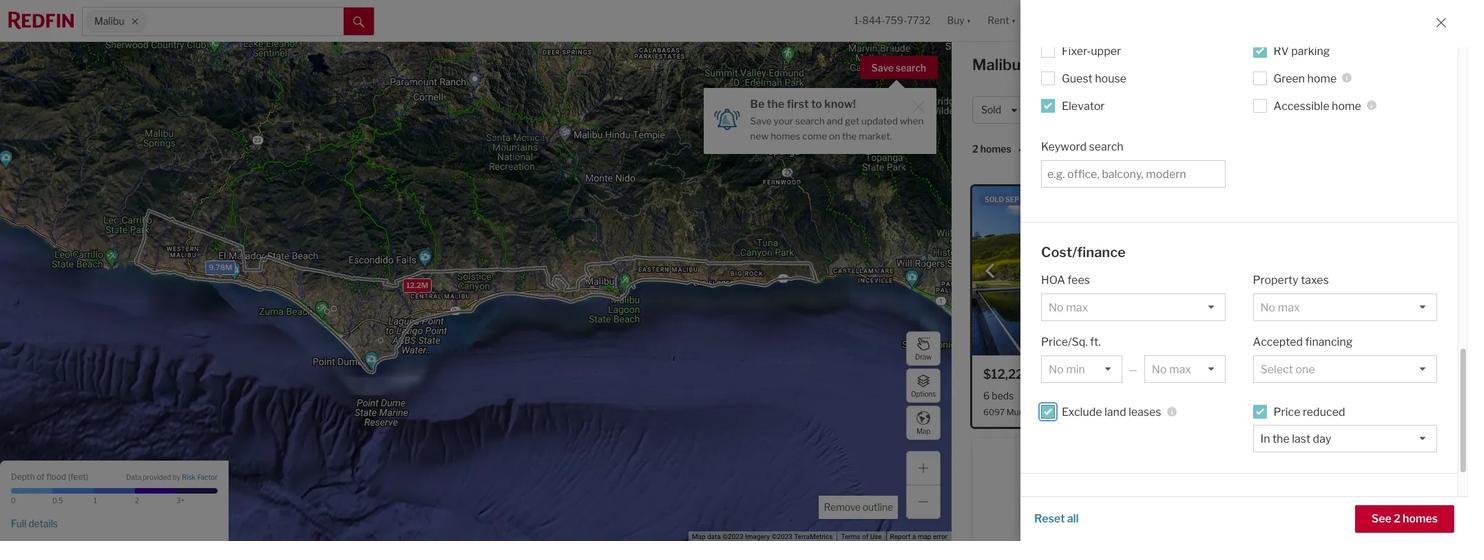 Task type: vqa. For each thing, say whether or not it's contained in the screenshot.
get at the top of the page
yes



Task type: describe. For each thing, give the bounding box(es) containing it.
photo of 32453 pacific coast hwy, malibu, ca 90265 image
[[1215, 187, 1446, 356]]

first
[[787, 98, 809, 111]]

32453
[[1227, 408, 1253, 418]]

save your search and get updated when new homes come on the market.
[[750, 116, 924, 142]]

price button
[[1033, 96, 1091, 124]]

house, condo, multi-family, land
[[1106, 104, 1256, 116]]

house, condo, multi-family, land button
[[1097, 96, 1256, 124]]

upper
[[1091, 44, 1121, 58]]

accessible
[[1274, 100, 1330, 113]]

updated
[[862, 116, 898, 127]]

parking
[[1291, 44, 1330, 58]]

6097
[[983, 408, 1005, 418]]

sold for $9,775,000
[[1320, 371, 1337, 382]]

6 baths
[[1022, 390, 1055, 402]]

$9,775,000
[[1227, 368, 1298, 382]]

details
[[28, 518, 58, 530]]

listing type
[[1041, 496, 1119, 512]]

of for depth
[[36, 472, 44, 482]]

price down 'financing'
[[1339, 371, 1359, 382]]

1 90265 from the left
[[1101, 408, 1128, 418]]

homes inside 2 homes • sort : recommended
[[980, 144, 1011, 155]]

2 homes • sort : recommended
[[972, 144, 1123, 156]]

murphy
[[1007, 408, 1036, 418]]

sold sep 13, 2023
[[985, 196, 1050, 204]]

be the first to know!
[[750, 98, 856, 111]]

save for save your search and get updated when new homes come on the market.
[[750, 116, 772, 127]]

on
[[829, 131, 840, 142]]

factor
[[197, 474, 218, 482]]

guest
[[1062, 72, 1093, 85]]

• for filters
[[1386, 104, 1390, 116]]

malibu
[[94, 15, 124, 27]]

market insights
[[1296, 60, 1378, 73]]

beds / baths
[[1228, 104, 1285, 116]]

full details button
[[11, 518, 58, 531]]

reduced
[[1303, 406, 1345, 419]]

map for map
[[917, 427, 930, 436]]

list box down price/sq. ft.
[[1041, 356, 1122, 384]]

favorite button checkbox for $9,775,000
[[1417, 367, 1434, 385]]

risk factor link
[[182, 474, 218, 483]]

sold for $12,223,000
[[1083, 371, 1100, 382]]

7732
[[907, 15, 931, 26]]

to
[[811, 98, 822, 111]]

2 horizontal spatial malibu,
[[1327, 408, 1355, 418]]

—
[[1129, 364, 1138, 376]]

provided
[[143, 474, 171, 482]]

9.78m
[[209, 263, 232, 273]]

10
[[1264, 390, 1275, 402]]

0 vertical spatial the
[[767, 98, 785, 111]]

of for terms
[[862, 534, 869, 541]]

leases
[[1129, 406, 1161, 419]]

0 horizontal spatial malibu,
[[972, 56, 1024, 74]]

multi-
[[1174, 104, 1201, 116]]

listing
[[1041, 496, 1087, 512]]

6 for 6 beds
[[983, 390, 990, 402]]

land
[[1105, 406, 1126, 419]]

the inside save your search and get updated when new homes come on the market.
[[842, 131, 857, 142]]

search inside save your search and get updated when new homes come on the market.
[[795, 116, 825, 127]]

pacific
[[1255, 408, 1281, 418]]

search for keyword search
[[1089, 140, 1124, 153]]

hoa fees
[[1041, 274, 1090, 287]]

submit search image
[[353, 16, 364, 27]]

1 horizontal spatial ca
[[1087, 408, 1099, 418]]

save search button
[[860, 56, 938, 79]]

2 for 2
[[135, 497, 139, 505]]

list box up ft.
[[1041, 294, 1225, 322]]

report a map error link
[[890, 534, 948, 541]]

beds
[[1228, 104, 1252, 116]]

when
[[900, 116, 924, 127]]

0
[[11, 497, 16, 505]]

2 for 2 homes • sort : recommended
[[972, 144, 978, 155]]

0.5
[[52, 497, 63, 505]]

1
[[94, 497, 97, 505]]

for
[[1107, 56, 1128, 74]]

options button
[[906, 369, 941, 404]]

full details
[[11, 518, 58, 530]]

2 inside button
[[1394, 513, 1401, 526]]

save search
[[872, 62, 926, 74]]

7 beds
[[1227, 390, 1256, 402]]

fixer-upper
[[1062, 44, 1121, 58]]

price down 10 baths at the right bottom
[[1274, 406, 1301, 419]]

32453 pacific coast hwy, malibu, ca 90265
[[1227, 408, 1397, 418]]

map data ©2023  imagery ©2023 terrametrics
[[692, 534, 833, 541]]

last for $9,775,000
[[1301, 371, 1318, 382]]

previous button image
[[983, 265, 997, 278]]

be the first to know! dialog
[[704, 80, 936, 154]]

green
[[1274, 72, 1305, 85]]

price left —
[[1102, 371, 1122, 382]]

home for accessible home
[[1332, 100, 1361, 113]]

rv
[[1274, 44, 1289, 58]]

hwy,
[[1307, 408, 1325, 418]]

family,
[[1201, 104, 1231, 116]]

sold button
[[972, 96, 1027, 124]]

reset
[[1034, 513, 1065, 526]]

favorite button checkbox for $12,223,000
[[1173, 367, 1191, 385]]

6 for 6 baths
[[1022, 390, 1028, 402]]

house
[[1095, 72, 1127, 85]]

elevator
[[1062, 100, 1105, 113]]

search for save search
[[896, 62, 926, 74]]

last sold price for $9,775,000
[[1301, 371, 1359, 382]]

last for $12,223,000
[[1064, 371, 1081, 382]]

terms of use
[[841, 534, 882, 541]]

report
[[890, 534, 911, 541]]

property
[[1253, 274, 1299, 287]]

baths for $9,775,000
[[1277, 390, 1303, 402]]

data
[[707, 534, 721, 541]]

new
[[750, 131, 769, 142]]

data provided by risk factor
[[126, 474, 218, 482]]

market insights link
[[1296, 45, 1378, 75]]

$12,223,000
[[983, 368, 1061, 382]]

accepted
[[1253, 336, 1303, 349]]

last sold price for $12,223,000
[[1064, 371, 1122, 382]]

2 horizontal spatial ca
[[1356, 408, 1368, 418]]



Task type: locate. For each thing, give the bounding box(es) containing it.
1 horizontal spatial baths
[[1277, 390, 1303, 402]]

favorite button checkbox
[[1173, 367, 1191, 385], [1417, 367, 1434, 385]]

0 horizontal spatial beds
[[992, 390, 1014, 402]]

1 vertical spatial map
[[692, 534, 706, 541]]

2 favorite button image from the left
[[1417, 367, 1434, 385]]

sold down 'financing'
[[1320, 371, 1337, 382]]

last
[[1064, 371, 1081, 382], [1301, 371, 1318, 382]]

2 beds from the left
[[1234, 390, 1256, 402]]

terms of use link
[[841, 534, 882, 541]]

0 horizontal spatial 6
[[983, 390, 990, 402]]

1 vertical spatial home
[[1332, 100, 1361, 113]]

market.
[[859, 131, 892, 142]]

1 horizontal spatial •
[[1386, 104, 1390, 116]]

0 horizontal spatial last sold price
[[1064, 371, 1122, 382]]

last sold price
[[1064, 371, 1122, 382], [1301, 371, 1359, 382]]

beds for $12,223,000
[[992, 390, 1014, 402]]

0 horizontal spatial •
[[1018, 144, 1021, 156]]

last down price/sq. ft.
[[1064, 371, 1081, 382]]

ca right the reduced
[[1356, 408, 1368, 418]]

1-844-759-7732 link
[[854, 15, 931, 26]]

90265 left the 'leases'
[[1101, 408, 1128, 418]]

©2023 right data
[[723, 534, 743, 541]]

2 inside 2 homes • sort : recommended
[[972, 144, 978, 155]]

0 vertical spatial 2
[[972, 144, 978, 155]]

0 horizontal spatial last
[[1064, 371, 1081, 382]]

2 horizontal spatial 2
[[1394, 513, 1401, 526]]

1 vertical spatial homes
[[980, 144, 1011, 155]]

cost/finance
[[1041, 244, 1126, 261]]

sale
[[1131, 56, 1162, 74]]

favorite button image for $12,223,000
[[1173, 367, 1191, 385]]

1 horizontal spatial last sold price
[[1301, 371, 1359, 382]]

map left data
[[692, 534, 706, 541]]

• for homes
[[1018, 144, 1021, 156]]

favorite button image
[[1173, 367, 1191, 385], [1417, 367, 1434, 385]]

of left flood
[[36, 472, 44, 482]]

baths
[[1030, 390, 1055, 402], [1277, 390, 1303, 402]]

risk
[[182, 474, 196, 482]]

map for map data ©2023  imagery ©2023 terrametrics
[[692, 534, 706, 541]]

coast
[[1283, 408, 1305, 418]]

see
[[1372, 513, 1392, 526]]

be
[[750, 98, 765, 111]]

1 horizontal spatial sold
[[1083, 371, 1100, 382]]

all filters • 9
[[1343, 104, 1398, 116]]

2 last from the left
[[1301, 371, 1318, 382]]

keyword search
[[1041, 140, 1124, 153]]

beds up 6097
[[992, 390, 1014, 402]]

use
[[870, 534, 882, 541]]

come
[[803, 131, 827, 142]]

malibu, up "sold" button
[[972, 56, 1024, 74]]

draw button
[[906, 332, 941, 366]]

price
[[1042, 104, 1065, 116], [1102, 371, 1122, 382], [1339, 371, 1359, 382], [1274, 406, 1301, 419]]

google image
[[3, 524, 49, 542]]

1 6 from the left
[[983, 390, 990, 402]]

1 horizontal spatial search
[[896, 62, 926, 74]]

10 baths
[[1264, 390, 1303, 402]]

0 horizontal spatial ©2023
[[723, 534, 743, 541]]

6 up murphy
[[1022, 390, 1028, 402]]

0 vertical spatial search
[[896, 62, 926, 74]]

0 horizontal spatial search
[[795, 116, 825, 127]]

last sold price down 'financing'
[[1301, 371, 1359, 382]]

photo of 6097 murphy way, malibu, ca 90265 image
[[972, 187, 1202, 356]]

know!
[[824, 98, 856, 111]]

1 horizontal spatial last
[[1301, 371, 1318, 382]]

0 horizontal spatial the
[[767, 98, 785, 111]]

2 vertical spatial 2
[[1394, 513, 1401, 526]]

green home
[[1274, 72, 1337, 85]]

beds / baths button
[[1220, 96, 1312, 124]]

homes down "your" at the top right
[[771, 131, 801, 142]]

get
[[845, 116, 860, 127]]

recommended
[[1053, 144, 1123, 155]]

1 horizontal spatial the
[[842, 131, 857, 142]]

1-
[[854, 15, 862, 26]]

favorite button image for $9,775,000
[[1417, 367, 1434, 385]]

0 vertical spatial map
[[917, 427, 930, 436]]

2 last sold price from the left
[[1301, 371, 1359, 382]]

save down 844-
[[872, 62, 894, 74]]

flood
[[46, 472, 66, 482]]

house,
[[1106, 104, 1138, 116]]

1 favorite button image from the left
[[1173, 367, 1191, 385]]

2 horizontal spatial sold
[[1320, 371, 1337, 382]]

13,
[[1021, 196, 1030, 204]]

reset all button
[[1034, 506, 1079, 534]]

759-
[[885, 15, 907, 26]]

baths up way,
[[1030, 390, 1055, 402]]

©2023
[[723, 534, 743, 541], [772, 534, 793, 541]]

0 vertical spatial homes
[[771, 131, 801, 142]]

draw
[[915, 353, 932, 361]]

1 baths from the left
[[1030, 390, 1055, 402]]

2 6 from the left
[[1022, 390, 1028, 402]]

malibu, right "hwy,"
[[1327, 408, 1355, 418]]

1 horizontal spatial 2
[[972, 144, 978, 155]]

beds right 7
[[1234, 390, 1256, 402]]

0 horizontal spatial save
[[750, 116, 772, 127]]

1 horizontal spatial homes
[[980, 144, 1011, 155]]

save inside save your search and get updated when new homes come on the market.
[[750, 116, 772, 127]]

list box down 'financing'
[[1253, 356, 1437, 384]]

list box right —
[[1144, 356, 1225, 384]]

1 vertical spatial 2
[[135, 497, 139, 505]]

• inside 2 homes • sort : recommended
[[1018, 144, 1021, 156]]

sold up 2 homes • sort : recommended
[[981, 104, 1001, 116]]

1 horizontal spatial 6
[[1022, 390, 1028, 402]]

full
[[11, 518, 26, 530]]

0 horizontal spatial sold
[[981, 104, 1001, 116]]

homes down "sold" button
[[980, 144, 1011, 155]]

sold inside button
[[981, 104, 1001, 116]]

• left 9
[[1386, 104, 1390, 116]]

the right on
[[842, 131, 857, 142]]

save for save search
[[872, 62, 894, 74]]

malibu, right way,
[[1058, 408, 1086, 418]]

0 horizontal spatial 2
[[135, 497, 139, 505]]

1 vertical spatial of
[[862, 534, 869, 541]]

0 horizontal spatial ca
[[1028, 56, 1050, 74]]

1 favorite button checkbox from the left
[[1173, 367, 1191, 385]]

2 down "sold" button
[[972, 144, 978, 155]]

1 horizontal spatial 90265
[[1370, 408, 1397, 418]]

2 baths from the left
[[1277, 390, 1303, 402]]

type
[[1089, 496, 1119, 512]]

2 favorite button checkbox from the left
[[1417, 367, 1434, 385]]

sold
[[981, 104, 1001, 116], [1083, 371, 1100, 382], [1320, 371, 1337, 382]]

1 vertical spatial search
[[795, 116, 825, 127]]

0 horizontal spatial baths
[[1030, 390, 1055, 402]]

• inside button
[[1386, 104, 1390, 116]]

1 last sold price from the left
[[1064, 371, 1122, 382]]

malibu, ca homes for sale
[[972, 56, 1162, 74]]

1 beds from the left
[[992, 390, 1014, 402]]

fixer-
[[1062, 44, 1091, 58]]

market
[[1296, 60, 1334, 73]]

exclude
[[1062, 406, 1102, 419]]

and
[[827, 116, 843, 127]]

1 vertical spatial the
[[842, 131, 857, 142]]

all
[[1343, 104, 1355, 116]]

0 horizontal spatial map
[[692, 534, 706, 541]]

1 vertical spatial save
[[750, 116, 772, 127]]

feet
[[70, 472, 86, 482]]

844-
[[862, 15, 885, 26]]

list box down the reduced
[[1253, 426, 1437, 453]]

options
[[911, 390, 936, 398]]

2 horizontal spatial homes
[[1403, 513, 1438, 526]]

price up keyword
[[1042, 104, 1065, 116]]

1 vertical spatial •
[[1018, 144, 1021, 156]]

guest house
[[1062, 72, 1127, 85]]

1 horizontal spatial map
[[917, 427, 930, 436]]

0 vertical spatial save
[[872, 62, 894, 74]]

the
[[767, 98, 785, 111], [842, 131, 857, 142]]

90265 right the reduced
[[1370, 408, 1397, 418]]

price/sq. ft.
[[1041, 336, 1101, 349]]

7
[[1227, 390, 1232, 402]]

1 horizontal spatial malibu,
[[1058, 408, 1086, 418]]

land
[[1233, 104, 1256, 116]]

2 vertical spatial search
[[1089, 140, 1124, 153]]

1 horizontal spatial of
[[862, 534, 869, 541]]

save inside button
[[872, 62, 894, 74]]

0 horizontal spatial favorite button image
[[1173, 367, 1191, 385]]

sep
[[1005, 196, 1019, 204]]

1 horizontal spatial favorite button image
[[1417, 367, 1434, 385]]

accessible home
[[1274, 100, 1361, 113]]

2 ©2023 from the left
[[772, 534, 793, 541]]

2 right see
[[1394, 513, 1401, 526]]

sold down ft.
[[1083, 371, 1100, 382]]

6 up 6097
[[983, 390, 990, 402]]

keyword
[[1041, 140, 1087, 153]]

0 vertical spatial •
[[1386, 104, 1390, 116]]

outline
[[863, 502, 893, 514]]

save
[[872, 62, 894, 74], [750, 116, 772, 127]]

search inside save search button
[[896, 62, 926, 74]]

map button
[[906, 406, 941, 441]]

homes inside save your search and get updated when new homes come on the market.
[[771, 131, 801, 142]]

search up 'e.g. office, balcony, modern' text field
[[1089, 140, 1124, 153]]

baths for $12,223,000
[[1030, 390, 1055, 402]]

2 vertical spatial homes
[[1403, 513, 1438, 526]]

1 horizontal spatial favorite button checkbox
[[1417, 367, 1434, 385]]

home for green home
[[1308, 72, 1337, 85]]

2 down data
[[135, 497, 139, 505]]

homes right see
[[1403, 513, 1438, 526]]

price inside button
[[1042, 104, 1065, 116]]

last up 10 baths at the right bottom
[[1301, 371, 1318, 382]]

2 90265 from the left
[[1370, 408, 1397, 418]]

0 vertical spatial home
[[1308, 72, 1337, 85]]

0 horizontal spatial of
[[36, 472, 44, 482]]

2
[[972, 144, 978, 155], [135, 497, 139, 505], [1394, 513, 1401, 526]]

baths up coast
[[1277, 390, 1303, 402]]

ca left the land
[[1087, 408, 1099, 418]]

save up new
[[750, 116, 772, 127]]

the right be
[[767, 98, 785, 111]]

search down 7732
[[896, 62, 926, 74]]

e.g. office, balcony, modern text field
[[1047, 168, 1219, 181]]

0 horizontal spatial homes
[[771, 131, 801, 142]]

remove malibu image
[[131, 17, 139, 25]]

price/sq.
[[1041, 336, 1088, 349]]

way,
[[1038, 408, 1056, 418]]

map down options at bottom right
[[917, 427, 930, 436]]

2 horizontal spatial search
[[1089, 140, 1124, 153]]

depth
[[11, 472, 35, 482]]

financing
[[1305, 336, 1353, 349]]

of left 'use'
[[862, 534, 869, 541]]

list box up 'financing'
[[1253, 294, 1437, 322]]

accepted financing
[[1253, 336, 1353, 349]]

homes inside button
[[1403, 513, 1438, 526]]

0 horizontal spatial 90265
[[1101, 408, 1128, 418]]

see 2 homes button
[[1355, 506, 1454, 534]]

search up come
[[795, 116, 825, 127]]

last sold price down ft.
[[1064, 371, 1122, 382]]

by
[[173, 474, 180, 482]]

ft.
[[1090, 336, 1101, 349]]

1 last from the left
[[1064, 371, 1081, 382]]

• left sort
[[1018, 144, 1021, 156]]

1 horizontal spatial beds
[[1234, 390, 1256, 402]]

©2023 right imagery
[[772, 534, 793, 541]]

1 horizontal spatial ©2023
[[772, 534, 793, 541]]

1 ©2023 from the left
[[723, 534, 743, 541]]

beds for $9,775,000
[[1234, 390, 1256, 402]]

taxes
[[1301, 274, 1329, 287]]

0 horizontal spatial favorite button checkbox
[[1173, 367, 1191, 385]]

9
[[1392, 104, 1398, 116]]

0 vertical spatial of
[[36, 472, 44, 482]]

data
[[126, 474, 141, 482]]

filters
[[1357, 104, 1384, 116]]

map inside map button
[[917, 427, 930, 436]]

baths
[[1259, 104, 1285, 116]]

ca left homes
[[1028, 56, 1050, 74]]

sort
[[1028, 144, 1048, 155]]

list box
[[1041, 294, 1225, 322], [1253, 294, 1437, 322], [1041, 356, 1122, 384], [1144, 356, 1225, 384], [1253, 356, 1437, 384], [1253, 426, 1437, 453]]

map region
[[0, 0, 1033, 542]]

all
[[1067, 513, 1079, 526]]

sold
[[985, 196, 1004, 204]]

homes
[[1053, 56, 1104, 74]]

1 horizontal spatial save
[[872, 62, 894, 74]]



